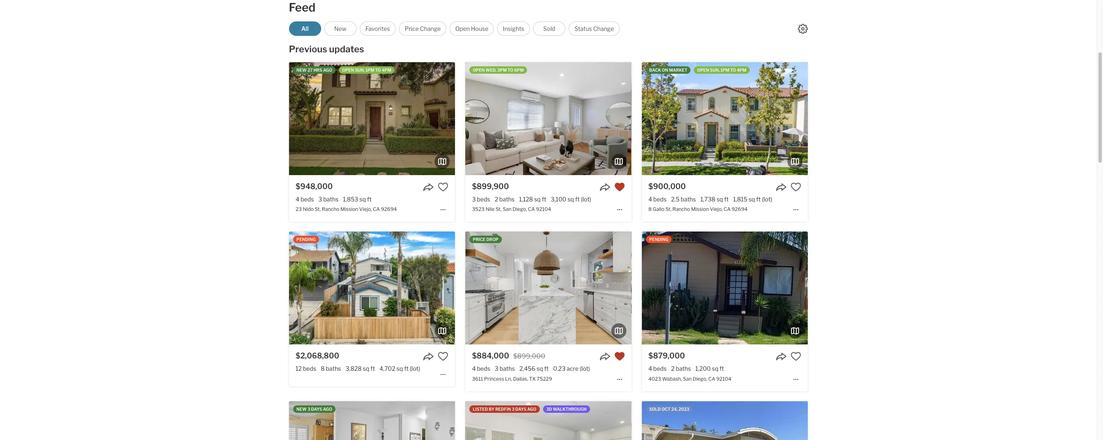 Task type: describe. For each thing, give the bounding box(es) containing it.
23 nido st, rancho mission viejo, ca 92694
[[296, 206, 397, 212]]

Open House radio
[[450, 21, 494, 36]]

2 photo of 3930 wabash ave #1, san diego, ca 92104 image from the left
[[289, 401, 455, 440]]

New radio
[[325, 21, 357, 36]]

4 for $948,000
[[296, 196, 300, 203]]

viejo, for $900,000
[[710, 206, 723, 212]]

price
[[405, 25, 419, 32]]

sun, for $900,000
[[710, 68, 720, 73]]

market
[[670, 68, 688, 73]]

sq for $2,068,800
[[363, 365, 370, 372]]

6pm
[[515, 68, 524, 73]]

beds for $900,000
[[654, 196, 667, 203]]

2 photo of 3523 nile st, san diego, ca 92104 image from the left
[[466, 62, 632, 175]]

2 photo of 23 nido st, rancho mission viejo, ca 92694 image from the left
[[289, 62, 455, 175]]

mission for $900,000
[[692, 206, 709, 212]]

$884,000
[[472, 352, 510, 360]]

0 horizontal spatial san
[[503, 206, 512, 212]]

Sold radio
[[534, 21, 566, 36]]

1,853
[[343, 196, 358, 203]]

1pm for $900,000
[[721, 68, 730, 73]]

updates
[[329, 44, 364, 54]]

open
[[456, 25, 470, 32]]

nido
[[303, 206, 314, 212]]

3 down $948,000
[[319, 196, 322, 203]]

ft right 4,702
[[404, 365, 409, 372]]

2,456 sq ft
[[520, 365, 549, 372]]

ln,
[[505, 376, 512, 382]]

Status Change radio
[[569, 21, 620, 36]]

27
[[308, 68, 313, 73]]

92694 for $900,000
[[732, 206, 748, 212]]

2023
[[679, 407, 690, 411]]

3,100 sq ft (lot)
[[551, 196, 592, 203]]

1,738 sq ft
[[701, 196, 729, 203]]

nile
[[486, 206, 495, 212]]

sun, for $948,000
[[355, 68, 365, 73]]

2 to from the left
[[508, 68, 514, 73]]

open for $900,000
[[698, 68, 710, 73]]

0.23 acre (lot)
[[554, 365, 590, 372]]

4 beds for $948,000
[[296, 196, 314, 203]]

sq for $899,900
[[535, 196, 541, 203]]

2 for $899,900
[[495, 196, 498, 203]]

1,853 sq ft
[[343, 196, 372, 203]]

4,702 sq ft (lot)
[[380, 365, 420, 372]]

3 baths for $948,000
[[319, 196, 339, 203]]

open sun, 1pm to 4pm for $900,000
[[698, 68, 747, 73]]

1 photo of 3611 princess ln, dallas, tx 75229 image from the left
[[300, 232, 466, 345]]

3,828
[[346, 365, 362, 372]]

new 27 hrs ago
[[297, 68, 333, 73]]

1 photo of 3523 nile st, san diego, ca 92104 image from the left
[[300, 62, 466, 175]]

1 photo of property in san diego, ca 92104 image from the left
[[123, 232, 289, 345]]

rancho for $900,000
[[673, 206, 691, 212]]

status change
[[575, 25, 614, 32]]

listed by redfin 3 days ago
[[473, 407, 537, 411]]

4pm for $948,000
[[382, 68, 392, 73]]

$879,000
[[649, 352, 686, 360]]

ago left the 3d
[[528, 407, 537, 411]]

feed
[[289, 0, 316, 14]]

3 photo of property in san diego, ca 92104 image from the left
[[455, 232, 621, 345]]

ft for $879,000
[[720, 365, 725, 372]]

8 gallo st, rancho mission viejo, ca 92694
[[649, 206, 748, 212]]

dallas,
[[513, 376, 528, 382]]

open wed, 3pm to 6pm
[[473, 68, 524, 73]]

3523
[[472, 206, 485, 212]]

previous
[[289, 44, 327, 54]]

new
[[334, 25, 347, 32]]

open sun, 1pm to 4pm for $948,000
[[342, 68, 392, 73]]

sq for $884,000
[[537, 365, 543, 372]]

favorite button checkbox for $900,000
[[791, 182, 802, 192]]

3pm
[[498, 68, 507, 73]]

viejo, for $948,000
[[359, 206, 372, 212]]

baths for $948,000
[[324, 196, 339, 203]]

3,828 sq ft
[[346, 365, 375, 372]]

(lot) for $2,068,800
[[410, 365, 420, 372]]

sq right 4,702
[[397, 365, 403, 372]]

4 beds for $900,000
[[649, 196, 667, 203]]

gallo
[[653, 206, 665, 212]]

0.23
[[554, 365, 566, 372]]

23
[[296, 206, 302, 212]]

1 photo of 30 adelfa st, rancho mission viejo, ca 92694 image from the left
[[300, 401, 466, 440]]

st, for $899,900
[[496, 206, 502, 212]]

24,
[[672, 407, 678, 411]]

2.5 baths
[[672, 196, 696, 203]]

All radio
[[289, 21, 321, 36]]

favorite button image for $900,000
[[791, 182, 802, 192]]

4pm for $900,000
[[737, 68, 747, 73]]

back on market
[[650, 68, 688, 73]]

wabash,
[[663, 376, 682, 382]]

1,815 sq ft (lot)
[[734, 196, 773, 203]]

ft for $899,900
[[542, 196, 547, 203]]

1 vertical spatial diego,
[[693, 376, 708, 382]]

previous updates
[[289, 44, 364, 54]]

sq for $879,000
[[712, 365, 719, 372]]

12
[[296, 365, 302, 372]]

ago for new 3 days ago
[[323, 407, 332, 411]]

3523 nile st, san diego, ca 92104
[[472, 206, 552, 212]]

price change
[[405, 25, 441, 32]]

1pm for $948,000
[[366, 68, 375, 73]]

open for $948,000
[[342, 68, 354, 73]]

baths for $899,900
[[500, 196, 515, 203]]

ago for new 27 hrs ago
[[323, 68, 333, 73]]

mission for $948,000
[[341, 206, 358, 212]]

4023
[[649, 376, 662, 382]]

2 photo of property in san diego, ca 92104 image from the left
[[289, 232, 455, 345]]

4 beds for $884,000
[[472, 365, 491, 372]]

0 horizontal spatial diego,
[[513, 206, 527, 212]]

sq right 1,815 in the right top of the page
[[749, 196, 756, 203]]

redfin
[[496, 407, 511, 411]]

1,815
[[734, 196, 748, 203]]

$899,000
[[514, 352, 546, 360]]

$948,000
[[296, 182, 333, 191]]

open house
[[456, 25, 489, 32]]

3 baths for $884,000
[[495, 365, 515, 372]]

3 beds
[[472, 196, 491, 203]]

new for new 3 days ago
[[297, 407, 307, 411]]

insights
[[503, 25, 525, 32]]

2 days from the left
[[516, 407, 527, 411]]

wed,
[[486, 68, 497, 73]]

12 beds
[[296, 365, 316, 372]]

drop
[[487, 237, 499, 242]]

to for $948,000
[[375, 68, 381, 73]]

change for status change
[[594, 25, 614, 32]]

1 vertical spatial 92104
[[717, 376, 732, 382]]

2 photo of 3807 arnold ave, san diego, ca 92104 image from the left
[[642, 401, 808, 440]]

3d
[[547, 407, 552, 411]]



Task type: vqa. For each thing, say whether or not it's contained in the screenshot.
can
no



Task type: locate. For each thing, give the bounding box(es) containing it.
0 horizontal spatial 3 baths
[[319, 196, 339, 203]]

favorites
[[366, 25, 390, 32]]

1 horizontal spatial open
[[473, 68, 485, 73]]

0 vertical spatial favorite button checkbox
[[615, 182, 625, 192]]

0 horizontal spatial 2
[[495, 196, 498, 203]]

0 horizontal spatial change
[[420, 25, 441, 32]]

1 horizontal spatial sun,
[[710, 68, 720, 73]]

favorite button checkbox for $2,068,800
[[438, 351, 449, 362]]

open down updates
[[342, 68, 354, 73]]

sq for $948,000
[[360, 196, 366, 203]]

3 to from the left
[[731, 68, 736, 73]]

92694 for $948,000
[[381, 206, 397, 212]]

new 3 days ago
[[297, 407, 332, 411]]

beds for $884,000
[[477, 365, 491, 372]]

$899,900
[[472, 182, 509, 191]]

$900,000
[[649, 182, 686, 191]]

sq for $900,000
[[717, 196, 724, 203]]

favorite button image
[[438, 182, 449, 192], [791, 182, 802, 192]]

3 photo of 4023 wabash, san diego, ca 92104 image from the left
[[808, 232, 974, 345]]

2 favorite button image from the left
[[791, 182, 802, 192]]

92104 down 1,128 sq ft
[[536, 206, 552, 212]]

favorite button image for $2,068,800
[[438, 351, 449, 362]]

baths for $2,068,800
[[326, 365, 341, 372]]

beds up 3611
[[477, 365, 491, 372]]

baths for $884,000
[[500, 365, 515, 372]]

0 horizontal spatial 92104
[[536, 206, 552, 212]]

2 1pm from the left
[[721, 68, 730, 73]]

on
[[662, 68, 669, 73]]

sq
[[360, 196, 366, 203], [535, 196, 541, 203], [568, 196, 574, 203], [717, 196, 724, 203], [749, 196, 756, 203], [363, 365, 370, 372], [397, 365, 403, 372], [537, 365, 543, 372], [712, 365, 719, 372]]

3 down 12 beds
[[308, 407, 310, 411]]

oct
[[662, 407, 671, 411]]

0 horizontal spatial viejo,
[[359, 206, 372, 212]]

ft right 1,815 in the right top of the page
[[757, 196, 761, 203]]

1 horizontal spatial 92694
[[732, 206, 748, 212]]

sold oct 24, 2023
[[650, 407, 690, 411]]

sq right 1,853
[[360, 196, 366, 203]]

2.5
[[672, 196, 680, 203]]

favorite button checkbox for $899,900
[[615, 182, 625, 192]]

(lot) right 4,702
[[410, 365, 420, 372]]

2 92694 from the left
[[732, 206, 748, 212]]

4 beds for $879,000
[[649, 365, 667, 372]]

1,128 sq ft
[[519, 196, 547, 203]]

4 beds
[[296, 196, 314, 203], [649, 196, 667, 203], [472, 365, 491, 372], [649, 365, 667, 372]]

mission down 1,853
[[341, 206, 358, 212]]

baths up 4023 wabash, san diego, ca 92104
[[676, 365, 691, 372]]

1 1pm from the left
[[366, 68, 375, 73]]

baths for $900,000
[[681, 196, 696, 203]]

1 photo of 3807 arnold ave, san diego, ca 92104 image from the left
[[476, 401, 642, 440]]

4 up 4023
[[649, 365, 653, 372]]

1 change from the left
[[420, 25, 441, 32]]

1 horizontal spatial rancho
[[673, 206, 691, 212]]

baths up ln,
[[500, 365, 515, 372]]

1 horizontal spatial change
[[594, 25, 614, 32]]

1pm
[[366, 68, 375, 73], [721, 68, 730, 73]]

open left wed,
[[473, 68, 485, 73]]

2 4pm from the left
[[737, 68, 747, 73]]

favorite button image for $899,900
[[615, 182, 625, 192]]

0 horizontal spatial rancho
[[322, 206, 340, 212]]

2 up wabash,
[[672, 365, 675, 372]]

75229
[[537, 376, 553, 382]]

8 for 8 gallo st, rancho mission viejo, ca 92694
[[649, 206, 652, 212]]

4 up 23
[[296, 196, 300, 203]]

diego,
[[513, 206, 527, 212], [693, 376, 708, 382]]

ft left 1,815 in the right top of the page
[[725, 196, 729, 203]]

baths up the 3523 nile st, san diego, ca 92104
[[500, 196, 515, 203]]

2 photo of 30 adelfa st, rancho mission viejo, ca 92694 image from the left
[[466, 401, 632, 440]]

8 for 8 baths
[[321, 365, 325, 372]]

1,200 sq ft
[[696, 365, 725, 372]]

$2,068,800
[[296, 352, 339, 360]]

beds up 4023
[[654, 365, 667, 372]]

0 horizontal spatial sun,
[[355, 68, 365, 73]]

2 rancho from the left
[[673, 206, 691, 212]]

1 horizontal spatial diego,
[[693, 376, 708, 382]]

sold
[[650, 407, 661, 411]]

0 horizontal spatial st,
[[315, 206, 321, 212]]

ft for $948,000
[[367, 196, 372, 203]]

favorite button checkbox
[[615, 182, 625, 192], [791, 351, 802, 362]]

Insights radio
[[498, 21, 530, 36]]

0 horizontal spatial 8
[[321, 365, 325, 372]]

Price Change radio
[[399, 21, 447, 36]]

ca
[[373, 206, 380, 212], [528, 206, 535, 212], [724, 206, 731, 212], [709, 376, 716, 382]]

ft for $884,000
[[545, 365, 549, 372]]

2 horizontal spatial open
[[698, 68, 710, 73]]

8
[[649, 206, 652, 212], [321, 365, 325, 372]]

0 horizontal spatial 2 baths
[[495, 196, 515, 203]]

change
[[420, 25, 441, 32], [594, 25, 614, 32]]

0 horizontal spatial days
[[311, 407, 322, 411]]

4023 wabash, san diego, ca 92104
[[649, 376, 732, 382]]

1 horizontal spatial to
[[508, 68, 514, 73]]

ago
[[323, 68, 333, 73], [323, 407, 332, 411], [528, 407, 537, 411]]

0 vertical spatial 8
[[649, 206, 652, 212]]

3 photo of 23 nido st, rancho mission viejo, ca 92694 image from the left
[[455, 62, 621, 175]]

1 horizontal spatial viejo,
[[710, 206, 723, 212]]

photo of 3930 wabash ave #1, san diego, ca 92104 image
[[123, 401, 289, 440], [289, 401, 455, 440], [455, 401, 621, 440]]

sq right 3,100
[[568, 196, 574, 203]]

ft right the 1,200
[[720, 365, 725, 372]]

pending down nido
[[297, 237, 316, 242]]

4 beds up nido
[[296, 196, 314, 203]]

0 horizontal spatial to
[[375, 68, 381, 73]]

1 4pm from the left
[[382, 68, 392, 73]]

2 new from the top
[[297, 407, 307, 411]]

2 down $899,900
[[495, 196, 498, 203]]

days
[[311, 407, 322, 411], [516, 407, 527, 411]]

change right status
[[594, 25, 614, 32]]

favorite button checkbox for $879,000
[[791, 351, 802, 362]]

mission down 1,738 in the right of the page
[[692, 206, 709, 212]]

st, for $948,000
[[315, 206, 321, 212]]

3611
[[472, 376, 483, 382]]

photo of 3523 nile st, san diego, ca 92104 image
[[300, 62, 466, 175], [466, 62, 632, 175], [632, 62, 798, 175]]

to
[[375, 68, 381, 73], [508, 68, 514, 73], [731, 68, 736, 73]]

4 beds up gallo
[[649, 196, 667, 203]]

1 vertical spatial 8
[[321, 365, 325, 372]]

new down the 12
[[297, 407, 307, 411]]

baths for $879,000
[[676, 365, 691, 372]]

2 baths up the 3523 nile st, san diego, ca 92104
[[495, 196, 515, 203]]

2 mission from the left
[[692, 206, 709, 212]]

sq right 1,738 in the right of the page
[[717, 196, 724, 203]]

1 horizontal spatial favorite button image
[[791, 182, 802, 192]]

photo of 8 gallo st, rancho mission viejo, ca 92694 image
[[476, 62, 642, 175], [642, 62, 808, 175], [808, 62, 974, 175]]

viejo, down 1,853 sq ft
[[359, 206, 372, 212]]

rancho right nido
[[322, 206, 340, 212]]

photo of 4023 wabash, san diego, ca 92104 image
[[476, 232, 642, 345], [642, 232, 808, 345], [808, 232, 974, 345]]

ft for $900,000
[[725, 196, 729, 203]]

sq right 3,828
[[363, 365, 370, 372]]

sun, right market at right top
[[710, 68, 720, 73]]

baths left 3,828
[[326, 365, 341, 372]]

san
[[503, 206, 512, 212], [683, 376, 692, 382]]

1 photo of 23 nido st, rancho mission viejo, ca 92694 image from the left
[[123, 62, 289, 175]]

to for $900,000
[[731, 68, 736, 73]]

4 up 3611
[[472, 365, 476, 372]]

0 horizontal spatial 92694
[[381, 206, 397, 212]]

1 photo of 8 gallo st, rancho mission viejo, ca 92694 image from the left
[[476, 62, 642, 175]]

hrs
[[314, 68, 322, 73]]

1 new from the top
[[297, 68, 307, 73]]

1 vertical spatial 2 baths
[[672, 365, 691, 372]]

sq right 1,128
[[535, 196, 541, 203]]

diego, down the 1,200
[[693, 376, 708, 382]]

4 beds up 4023
[[649, 365, 667, 372]]

1 mission from the left
[[341, 206, 358, 212]]

favorite button checkbox
[[438, 182, 449, 192], [791, 182, 802, 192], [438, 351, 449, 362], [615, 351, 625, 362]]

2 photo of 3611 princess ln, dallas, tx 75229 image from the left
[[466, 232, 632, 345]]

Favorites radio
[[360, 21, 396, 36]]

0 horizontal spatial open sun, 1pm to 4pm
[[342, 68, 392, 73]]

new left the 27 in the top of the page
[[297, 68, 307, 73]]

beds right the 12
[[303, 365, 316, 372]]

st, right nido
[[315, 206, 321, 212]]

1 vertical spatial favorite button checkbox
[[791, 351, 802, 362]]

1 horizontal spatial st,
[[496, 206, 502, 212]]

(lot) for $899,900
[[581, 196, 592, 203]]

4 for $900,000
[[649, 196, 653, 203]]

0 vertical spatial san
[[503, 206, 512, 212]]

(lot) right 3,100
[[581, 196, 592, 203]]

4,702
[[380, 365, 396, 372]]

4
[[296, 196, 300, 203], [649, 196, 653, 203], [472, 365, 476, 372], [649, 365, 653, 372]]

ft left 3,100
[[542, 196, 547, 203]]

ft right 3,100
[[576, 196, 580, 203]]

st,
[[315, 206, 321, 212], [496, 206, 502, 212], [666, 206, 672, 212]]

change right price
[[420, 25, 441, 32]]

0 horizontal spatial favorite button image
[[438, 182, 449, 192]]

2 pending from the left
[[650, 237, 669, 242]]

ago right hrs
[[323, 68, 333, 73]]

1 open from the left
[[342, 68, 354, 73]]

favorite button checkbox for $948,000
[[438, 182, 449, 192]]

beds for $899,900
[[477, 196, 491, 203]]

st, for $900,000
[[666, 206, 672, 212]]

photo of property in san diego, ca 92104 image
[[123, 232, 289, 345], [289, 232, 455, 345], [455, 232, 621, 345]]

all
[[301, 25, 309, 32]]

0 vertical spatial diego,
[[513, 206, 527, 212]]

beds up 3523
[[477, 196, 491, 203]]

3 st, from the left
[[666, 206, 672, 212]]

princess
[[484, 376, 504, 382]]

ft left 4,702
[[371, 365, 375, 372]]

ft right 1,853
[[367, 196, 372, 203]]

house
[[471, 25, 489, 32]]

2 open from the left
[[473, 68, 485, 73]]

1,200
[[696, 365, 711, 372]]

baths up 23 nido st, rancho mission viejo, ca 92694
[[324, 196, 339, 203]]

92104
[[536, 206, 552, 212], [717, 376, 732, 382]]

2 open sun, 1pm to 4pm from the left
[[698, 68, 747, 73]]

2
[[495, 196, 498, 203], [672, 365, 675, 372]]

1 92694 from the left
[[381, 206, 397, 212]]

ft for $2,068,800
[[371, 365, 375, 372]]

0 horizontal spatial 1pm
[[366, 68, 375, 73]]

0 vertical spatial 2
[[495, 196, 498, 203]]

3 up princess
[[495, 365, 499, 372]]

3611 princess ln, dallas, tx 75229
[[472, 376, 553, 382]]

1 horizontal spatial 3 baths
[[495, 365, 515, 372]]

1 horizontal spatial 2 baths
[[672, 365, 691, 372]]

baths
[[324, 196, 339, 203], [500, 196, 515, 203], [681, 196, 696, 203], [326, 365, 341, 372], [500, 365, 515, 372], [676, 365, 691, 372]]

2,456
[[520, 365, 536, 372]]

4 for $884,000
[[472, 365, 476, 372]]

1 favorite button image from the left
[[438, 182, 449, 192]]

favorite button image
[[615, 182, 625, 192], [438, 351, 449, 362], [615, 351, 625, 362], [791, 351, 802, 362]]

beds up gallo
[[654, 196, 667, 203]]

1 horizontal spatial favorite button checkbox
[[791, 351, 802, 362]]

4 for $879,000
[[649, 365, 653, 372]]

$884,000 $899,000
[[472, 352, 546, 360]]

0 horizontal spatial mission
[[341, 206, 358, 212]]

baths right 2.5
[[681, 196, 696, 203]]

0 vertical spatial 92104
[[536, 206, 552, 212]]

photo of 23 nido st, rancho mission viejo, ca 92694 image
[[123, 62, 289, 175], [289, 62, 455, 175], [455, 62, 621, 175]]

(lot)
[[581, 196, 592, 203], [762, 196, 773, 203], [410, 365, 420, 372], [580, 365, 590, 372]]

2 horizontal spatial to
[[731, 68, 736, 73]]

favorite button image for $948,000
[[438, 182, 449, 192]]

rancho
[[322, 206, 340, 212], [673, 206, 691, 212]]

sold
[[544, 25, 556, 32]]

1 photo of 4023 wabash, san diego, ca 92104 image from the left
[[476, 232, 642, 345]]

listed
[[473, 407, 488, 411]]

walkthrough
[[553, 407, 587, 411]]

tx
[[529, 376, 536, 382]]

1 st, from the left
[[315, 206, 321, 212]]

1 open sun, 1pm to 4pm from the left
[[342, 68, 392, 73]]

favorite button image for $879,000
[[791, 351, 802, 362]]

1 horizontal spatial mission
[[692, 206, 709, 212]]

1 vertical spatial new
[[297, 407, 307, 411]]

option group
[[289, 21, 620, 36]]

2 baths for $899,900
[[495, 196, 515, 203]]

1 photo of 3930 wabash ave #1, san diego, ca 92104 image from the left
[[123, 401, 289, 440]]

1,128
[[519, 196, 533, 203]]

acre
[[567, 365, 579, 372]]

3 photo of 3523 nile st, san diego, ca 92104 image from the left
[[632, 62, 798, 175]]

1 vertical spatial 2
[[672, 365, 675, 372]]

beds for $2,068,800
[[303, 365, 316, 372]]

san right nile
[[503, 206, 512, 212]]

sq up 75229
[[537, 365, 543, 372]]

back
[[650, 68, 661, 73]]

(lot) for $900,000
[[762, 196, 773, 203]]

1 horizontal spatial 1pm
[[721, 68, 730, 73]]

status
[[575, 25, 592, 32]]

san right wabash,
[[683, 376, 692, 382]]

new for new 27 hrs ago
[[297, 68, 307, 73]]

1 horizontal spatial san
[[683, 376, 692, 382]]

1 viejo, from the left
[[359, 206, 372, 212]]

open
[[342, 68, 354, 73], [473, 68, 485, 73], [698, 68, 710, 73]]

photo of 3611 princess ln, dallas, tx 75229 image
[[300, 232, 466, 345], [466, 232, 632, 345], [632, 232, 798, 345]]

1 horizontal spatial days
[[516, 407, 527, 411]]

1 vertical spatial 3 baths
[[495, 365, 515, 372]]

rancho down 2.5 baths
[[673, 206, 691, 212]]

8 baths
[[321, 365, 341, 372]]

beds for $948,000
[[301, 196, 314, 203]]

ft up 75229
[[545, 365, 549, 372]]

92694
[[381, 206, 397, 212], [732, 206, 748, 212]]

0 vertical spatial new
[[297, 68, 307, 73]]

pending down gallo
[[650, 237, 669, 242]]

0 vertical spatial 3 baths
[[319, 196, 339, 203]]

st, right gallo
[[666, 206, 672, 212]]

pending for $879,000
[[650, 237, 669, 242]]

price
[[473, 237, 486, 242]]

1 horizontal spatial open sun, 1pm to 4pm
[[698, 68, 747, 73]]

pending
[[297, 237, 316, 242], [650, 237, 669, 242]]

1 vertical spatial san
[[683, 376, 692, 382]]

open right market at right top
[[698, 68, 710, 73]]

4 down $900,000
[[649, 196, 653, 203]]

3 baths
[[319, 196, 339, 203], [495, 365, 515, 372]]

change for price change
[[420, 25, 441, 32]]

0 horizontal spatial pending
[[297, 237, 316, 242]]

2 viejo, from the left
[[710, 206, 723, 212]]

3 baths up ln,
[[495, 365, 515, 372]]

0 horizontal spatial open
[[342, 68, 354, 73]]

8 down $2,068,800
[[321, 365, 325, 372]]

photo of 3807 arnold ave, san diego, ca 92104 image
[[476, 401, 642, 440], [642, 401, 808, 440], [808, 401, 974, 440]]

1 to from the left
[[375, 68, 381, 73]]

2 for $879,000
[[672, 365, 675, 372]]

beds up nido
[[301, 196, 314, 203]]

3
[[319, 196, 322, 203], [472, 196, 476, 203], [495, 365, 499, 372], [308, 407, 310, 411], [512, 407, 515, 411]]

sun, down updates
[[355, 68, 365, 73]]

change inside price change radio
[[420, 25, 441, 32]]

ago down 8 baths
[[323, 407, 332, 411]]

1 days from the left
[[311, 407, 322, 411]]

3 photo of 3611 princess ln, dallas, tx 75229 image from the left
[[632, 232, 798, 345]]

diego, down 1,128
[[513, 206, 527, 212]]

rancho for $948,000
[[322, 206, 340, 212]]

2 photo of 4023 wabash, san diego, ca 92104 image from the left
[[642, 232, 808, 345]]

1 horizontal spatial pending
[[650, 237, 669, 242]]

1 horizontal spatial 92104
[[717, 376, 732, 382]]

0 horizontal spatial favorite button checkbox
[[615, 182, 625, 192]]

viejo, down the 1,738 sq ft
[[710, 206, 723, 212]]

3 right redfin
[[512, 407, 515, 411]]

by
[[489, 407, 495, 411]]

3 baths down $948,000
[[319, 196, 339, 203]]

2 baths for $879,000
[[672, 365, 691, 372]]

2 change from the left
[[594, 25, 614, 32]]

pending for $2,068,800
[[297, 237, 316, 242]]

st, right nile
[[496, 206, 502, 212]]

1 pending from the left
[[297, 237, 316, 242]]

2 st, from the left
[[496, 206, 502, 212]]

3 photo of 30 adelfa st, rancho mission viejo, ca 92694 image from the left
[[632, 401, 798, 440]]

8 left gallo
[[649, 206, 652, 212]]

4 beds up 3611
[[472, 365, 491, 372]]

3 photo of 3807 arnold ave, san diego, ca 92104 image from the left
[[808, 401, 974, 440]]

2 baths up 4023 wabash, san diego, ca 92104
[[672, 365, 691, 372]]

price drop
[[473, 237, 499, 242]]

3 open from the left
[[698, 68, 710, 73]]

1 sun, from the left
[[355, 68, 365, 73]]

ft
[[367, 196, 372, 203], [542, 196, 547, 203], [576, 196, 580, 203], [725, 196, 729, 203], [757, 196, 761, 203], [371, 365, 375, 372], [404, 365, 409, 372], [545, 365, 549, 372], [720, 365, 725, 372]]

(lot) right acre
[[580, 365, 590, 372]]

1 horizontal spatial 2
[[672, 365, 675, 372]]

option group containing all
[[289, 21, 620, 36]]

photo of 30 adelfa st, rancho mission viejo, ca 92694 image
[[300, 401, 466, 440], [466, 401, 632, 440], [632, 401, 798, 440]]

3 up 3523
[[472, 196, 476, 203]]

3 photo of 8 gallo st, rancho mission viejo, ca 92694 image from the left
[[808, 62, 974, 175]]

2 photo of 8 gallo st, rancho mission viejo, ca 92694 image from the left
[[642, 62, 808, 175]]

viejo,
[[359, 206, 372, 212], [710, 206, 723, 212]]

2 sun, from the left
[[710, 68, 720, 73]]

sq right the 1,200
[[712, 365, 719, 372]]

2 horizontal spatial st,
[[666, 206, 672, 212]]

3 photo of 3930 wabash ave #1, san diego, ca 92104 image from the left
[[455, 401, 621, 440]]

92104 down 1,200 sq ft
[[717, 376, 732, 382]]

beds for $879,000
[[654, 365, 667, 372]]

0 vertical spatial 2 baths
[[495, 196, 515, 203]]

4pm
[[382, 68, 392, 73], [737, 68, 747, 73]]

1 horizontal spatial 8
[[649, 206, 652, 212]]

1 horizontal spatial 4pm
[[737, 68, 747, 73]]

1,738
[[701, 196, 716, 203]]

3d walkthrough
[[547, 407, 587, 411]]

0 horizontal spatial 4pm
[[382, 68, 392, 73]]

3,100
[[551, 196, 567, 203]]

change inside 'status change' radio
[[594, 25, 614, 32]]

1 rancho from the left
[[322, 206, 340, 212]]

(lot) right 1,815 in the right top of the page
[[762, 196, 773, 203]]



